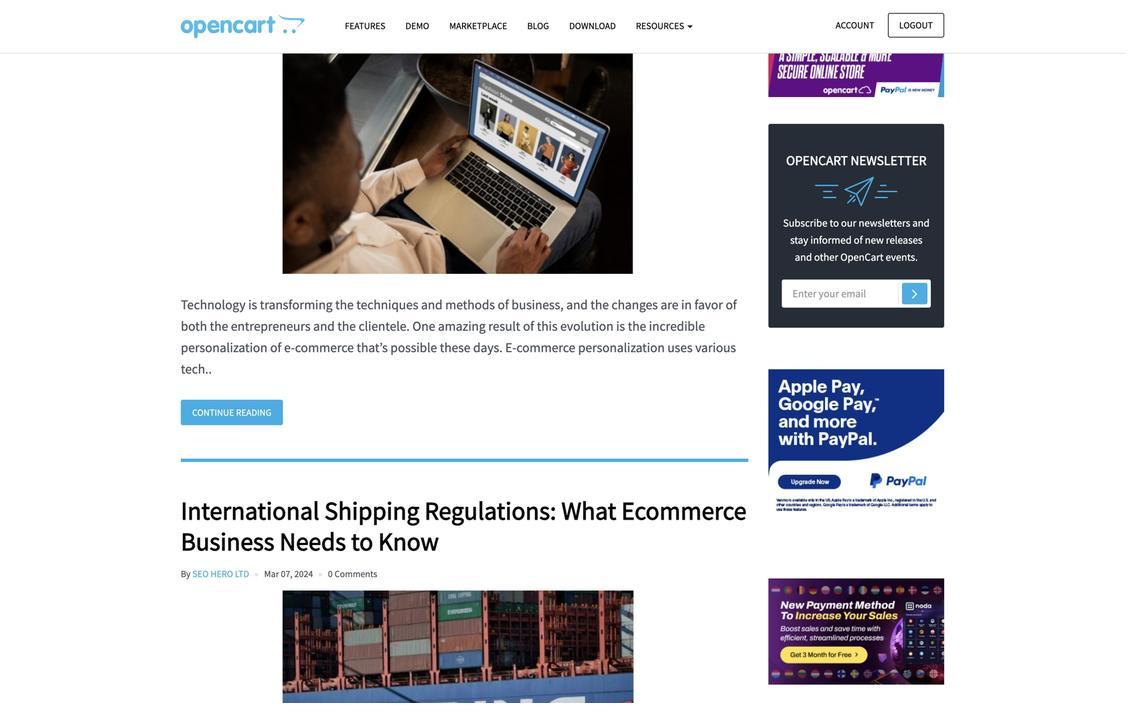 Task type: locate. For each thing, give the bounding box(es) containing it.
days.
[[473, 339, 503, 356]]

0 horizontal spatial is
[[248, 296, 257, 313]]

1 hero from the top
[[211, 18, 233, 30]]

to inside subscribe to our newsletters and stay informed of new releases and other opencart events.
[[830, 216, 839, 230]]

0 vertical spatial seo
[[192, 18, 209, 30]]

result
[[488, 318, 520, 334]]

international
[[181, 495, 319, 527]]

comments down needs at the left
[[335, 568, 377, 580]]

2 by from the top
[[181, 568, 191, 580]]

one
[[413, 318, 435, 334]]

by for second 'seo hero ltd' link from the bottom
[[181, 18, 191, 30]]

1 vertical spatial ltd
[[235, 568, 249, 580]]

1 vertical spatial by seo hero ltd
[[181, 568, 249, 580]]

by seo hero ltd
[[181, 18, 249, 30], [181, 568, 249, 580]]

ltd
[[235, 18, 249, 30], [235, 568, 249, 580]]

mar
[[264, 18, 279, 30], [264, 568, 279, 580]]

0 left "features"
[[328, 18, 333, 30]]

informed
[[811, 234, 852, 247]]

methods
[[445, 296, 495, 313]]

hero for first 'seo hero ltd' link from the bottom
[[211, 568, 233, 580]]

0 horizontal spatial to
[[351, 525, 373, 557]]

entrepreneurs
[[231, 318, 311, 334]]

0 for first 'seo hero ltd' link from the bottom
[[328, 568, 333, 580]]

0 comments for first 'seo hero ltd' link from the bottom
[[328, 568, 377, 580]]

techniques
[[356, 296, 418, 313]]

resources
[[636, 20, 686, 32]]

1 0 comments from the top
[[328, 18, 377, 30]]

1 seo from the top
[[192, 18, 209, 30]]

1 vertical spatial opencart
[[841, 251, 884, 264]]

1 commerce from the left
[[295, 339, 354, 356]]

regulations:
[[425, 495, 556, 527]]

know
[[378, 525, 439, 557]]

1 vertical spatial mar 07, 2024
[[264, 568, 313, 580]]

international shipping regulations: what ecommerce business needs to know image
[[181, 591, 735, 703]]

2024
[[294, 18, 313, 30], [294, 568, 313, 580]]

0 vertical spatial ltd
[[235, 18, 249, 30]]

of
[[854, 234, 863, 247], [498, 296, 509, 313], [726, 296, 737, 313], [523, 318, 534, 334], [270, 339, 281, 356]]

2 0 comments from the top
[[328, 568, 377, 580]]

is up entrepreneurs
[[248, 296, 257, 313]]

to left our
[[830, 216, 839, 230]]

1 vertical spatial 0
[[328, 568, 333, 580]]

personalization down evolution
[[578, 339, 665, 356]]

1 horizontal spatial is
[[616, 318, 625, 334]]

2024 left "features"
[[294, 18, 313, 30]]

1 vertical spatial comments
[[335, 568, 377, 580]]

0 vertical spatial is
[[248, 296, 257, 313]]

1 0 from the top
[[328, 18, 333, 30]]

the left clientele.
[[338, 318, 356, 334]]

1 vertical spatial hero
[[211, 568, 233, 580]]

1 vertical spatial 07,
[[281, 568, 293, 580]]

0 comments down needs at the left
[[328, 568, 377, 580]]

0
[[328, 18, 333, 30], [328, 568, 333, 580]]

possible
[[391, 339, 437, 356]]

in
[[681, 296, 692, 313]]

2 by seo hero ltd from the top
[[181, 568, 249, 580]]

ecommerce
[[622, 495, 747, 527]]

07,
[[281, 18, 293, 30], [281, 568, 293, 580]]

2 personalization from the left
[[578, 339, 665, 356]]

to left know
[[351, 525, 373, 557]]

0 horizontal spatial commerce
[[295, 339, 354, 356]]

0 for second 'seo hero ltd' link from the bottom
[[328, 18, 333, 30]]

commerce down this
[[517, 339, 576, 356]]

other
[[814, 251, 838, 264]]

blog link
[[517, 14, 559, 38]]

0 vertical spatial by
[[181, 18, 191, 30]]

0 vertical spatial 2024
[[294, 18, 313, 30]]

by
[[181, 18, 191, 30], [181, 568, 191, 580]]

opencart inside subscribe to our newsletters and stay informed of new releases and other opencart events.
[[841, 251, 884, 264]]

subscribe
[[783, 216, 828, 230]]

our
[[841, 216, 857, 230]]

is
[[248, 296, 257, 313], [616, 318, 625, 334]]

personalization up 'tech..'
[[181, 339, 268, 356]]

0 comments
[[328, 18, 377, 30], [328, 568, 377, 580]]

transforming
[[260, 296, 333, 313]]

1 by seo hero ltd from the top
[[181, 18, 249, 30]]

of left new
[[854, 234, 863, 247]]

by for first 'seo hero ltd' link from the bottom
[[181, 568, 191, 580]]

1 vertical spatial to
[[351, 525, 373, 557]]

seo hero ltd link
[[192, 18, 249, 30], [192, 568, 249, 580]]

angle right image
[[912, 286, 918, 302]]

evolution
[[560, 318, 614, 334]]

1 horizontal spatial personalization
[[578, 339, 665, 356]]

what
[[562, 495, 616, 527]]

resources link
[[626, 14, 703, 38]]

1 ltd from the top
[[235, 18, 249, 30]]

2024 down needs at the left
[[294, 568, 313, 580]]

0 vertical spatial hero
[[211, 18, 233, 30]]

to
[[830, 216, 839, 230], [351, 525, 373, 557]]

1 2024 from the top
[[294, 18, 313, 30]]

of left e-
[[270, 339, 281, 356]]

comments
[[335, 18, 377, 30], [335, 568, 377, 580]]

the
[[335, 296, 354, 313], [591, 296, 609, 313], [210, 318, 228, 334], [338, 318, 356, 334], [628, 318, 646, 334]]

personalization
[[181, 339, 268, 356], [578, 339, 665, 356]]

1 vertical spatial mar
[[264, 568, 279, 580]]

paypal blog image
[[769, 355, 944, 530]]

0 comments left demo
[[328, 18, 377, 30]]

2 ltd from the top
[[235, 568, 249, 580]]

2 0 from the top
[[328, 568, 333, 580]]

business
[[181, 525, 274, 557]]

the down changes
[[628, 318, 646, 334]]

and
[[913, 216, 930, 230], [795, 251, 812, 264], [421, 296, 443, 313], [566, 296, 588, 313], [313, 318, 335, 334]]

0 vertical spatial 07,
[[281, 18, 293, 30]]

and up one
[[421, 296, 443, 313]]

demo
[[406, 20, 429, 32]]

0 vertical spatial seo hero ltd link
[[192, 18, 249, 30]]

new
[[865, 234, 884, 247]]

1 vertical spatial by
[[181, 568, 191, 580]]

newsletter
[[851, 152, 927, 169]]

1 personalization from the left
[[181, 339, 268, 356]]

commerce left that's
[[295, 339, 354, 356]]

1 horizontal spatial commerce
[[517, 339, 576, 356]]

account link
[[825, 13, 886, 37]]

1 vertical spatial seo
[[192, 568, 209, 580]]

shipping
[[325, 495, 420, 527]]

and down stay
[[795, 251, 812, 264]]

2 seo from the top
[[192, 568, 209, 580]]

0 vertical spatial 0
[[328, 18, 333, 30]]

0 vertical spatial by seo hero ltd
[[181, 18, 249, 30]]

2 hero from the top
[[211, 568, 233, 580]]

commerce
[[295, 339, 354, 356], [517, 339, 576, 356]]

international shipping regulations: what ecommerce business needs to know
[[181, 495, 747, 557]]

2 07, from the top
[[281, 568, 293, 580]]

1 horizontal spatial to
[[830, 216, 839, 230]]

2024 for second 'seo hero ltd' link from the bottom
[[294, 18, 313, 30]]

0 horizontal spatial personalization
[[181, 339, 268, 356]]

1 vertical spatial seo hero ltd link
[[192, 568, 249, 580]]

is down changes
[[616, 318, 625, 334]]

2 mar from the top
[[264, 568, 279, 580]]

0 vertical spatial to
[[830, 216, 839, 230]]

1 mar from the top
[[264, 18, 279, 30]]

logout
[[899, 19, 933, 31]]

reading
[[236, 406, 272, 418]]

opencart down new
[[841, 251, 884, 264]]

noda image
[[769, 544, 944, 703]]

comments left demo
[[335, 18, 377, 30]]

mar 07, 2024
[[264, 18, 313, 30], [264, 568, 313, 580]]

2 2024 from the top
[[294, 568, 313, 580]]

opencart
[[786, 152, 848, 169], [841, 251, 884, 264]]

2 comments from the top
[[335, 568, 377, 580]]

1 vertical spatial is
[[616, 318, 625, 334]]

opencart - blog image
[[181, 14, 305, 38]]

seo for first 'seo hero ltd' link from the bottom
[[192, 568, 209, 580]]

needs
[[280, 525, 346, 557]]

download link
[[559, 14, 626, 38]]

of inside subscribe to our newsletters and stay informed of new releases and other opencart events.
[[854, 234, 863, 247]]

0 vertical spatial mar 07, 2024
[[264, 18, 313, 30]]

opencart up subscribe
[[786, 152, 848, 169]]

1 vertical spatial 0 comments
[[328, 568, 377, 580]]

features link
[[335, 14, 396, 38]]

0 vertical spatial mar
[[264, 18, 279, 30]]

0 down needs at the left
[[328, 568, 333, 580]]

1 vertical spatial 2024
[[294, 568, 313, 580]]

seo
[[192, 18, 209, 30], [192, 568, 209, 580]]

marketplace link
[[439, 14, 517, 38]]

0 comments for second 'seo hero ltd' link from the bottom
[[328, 18, 377, 30]]

0 vertical spatial comments
[[335, 18, 377, 30]]

1 07, from the top
[[281, 18, 293, 30]]

1 by from the top
[[181, 18, 191, 30]]

0 vertical spatial 0 comments
[[328, 18, 377, 30]]

1 comments from the top
[[335, 18, 377, 30]]

hero
[[211, 18, 233, 30], [211, 568, 233, 580]]



Task type: describe. For each thing, give the bounding box(es) containing it.
2 seo hero ltd link from the top
[[192, 568, 249, 580]]

stay
[[790, 234, 809, 247]]

2024 for first 'seo hero ltd' link from the bottom
[[294, 568, 313, 580]]

events.
[[886, 251, 918, 264]]

to inside international shipping regulations: what ecommerce business needs to know
[[351, 525, 373, 557]]

account
[[836, 19, 875, 31]]

of left this
[[523, 318, 534, 334]]

marketplace
[[449, 20, 507, 32]]

and up evolution
[[566, 296, 588, 313]]

the down technology
[[210, 318, 228, 334]]

this
[[537, 318, 558, 334]]

of right favor
[[726, 296, 737, 313]]

by seo hero ltd for second 'seo hero ltd' link from the bottom
[[181, 18, 249, 30]]

logout link
[[888, 13, 944, 37]]

uses
[[668, 339, 693, 356]]

newsletters
[[859, 216, 910, 230]]

opencart newsletter
[[786, 152, 927, 169]]

amazing
[[438, 318, 486, 334]]

business,
[[512, 296, 564, 313]]

ltd for second 'seo hero ltd' link from the bottom
[[235, 18, 249, 30]]

blog
[[527, 20, 549, 32]]

download
[[569, 20, 616, 32]]

releases
[[886, 234, 923, 247]]

and down transforming
[[313, 318, 335, 334]]

both
[[181, 318, 207, 334]]

continue reading
[[192, 406, 272, 418]]

technology
[[181, 296, 246, 313]]

favor
[[695, 296, 723, 313]]

the up evolution
[[591, 296, 609, 313]]

of up result
[[498, 296, 509, 313]]

07, for second 'seo hero ltd' link from the bottom
[[281, 18, 293, 30]]

incredible
[[649, 318, 705, 334]]

features
[[345, 20, 385, 32]]

e-
[[505, 339, 517, 356]]

subscribe to our newsletters and stay informed of new releases and other opencart events.
[[783, 216, 930, 264]]

1 mar 07, 2024 from the top
[[264, 18, 313, 30]]

demo link
[[396, 14, 439, 38]]

that's
[[357, 339, 388, 356]]

Enter your email text field
[[782, 280, 931, 308]]

e-
[[284, 339, 295, 356]]

personalization in e-commerce: how small businesses can stay ahead in 2024 image
[[181, 41, 735, 274]]

continue
[[192, 406, 234, 418]]

continue reading link
[[181, 400, 283, 425]]

changes
[[612, 296, 658, 313]]

2 mar 07, 2024 from the top
[[264, 568, 313, 580]]

hero for second 'seo hero ltd' link from the bottom
[[211, 18, 233, 30]]

are
[[661, 296, 679, 313]]

by seo hero ltd for first 'seo hero ltd' link from the bottom
[[181, 568, 249, 580]]

clientele.
[[359, 318, 410, 334]]

1 seo hero ltd link from the top
[[192, 18, 249, 30]]

seo for second 'seo hero ltd' link from the bottom
[[192, 18, 209, 30]]

these
[[440, 339, 471, 356]]

and up releases
[[913, 216, 930, 230]]

tech..
[[181, 361, 212, 377]]

0 vertical spatial opencart
[[786, 152, 848, 169]]

ltd for first 'seo hero ltd' link from the bottom
[[235, 568, 249, 580]]

various
[[695, 339, 736, 356]]

the left techniques
[[335, 296, 354, 313]]

2 commerce from the left
[[517, 339, 576, 356]]

international shipping regulations: what ecommerce business needs to know link
[[181, 495, 749, 557]]

07, for first 'seo hero ltd' link from the bottom
[[281, 568, 293, 580]]

technology is transforming the techniques and methods of business, and the changes are in favor of both the entrepreneurs and the clientele. one amazing result of this evolution is the incredible personalization of e-commerce that's possible these days. e-commerce personalization uses various tech..
[[181, 296, 737, 377]]



Task type: vqa. For each thing, say whether or not it's contained in the screenshot.
2nd 'Mar' from the top of the page
yes



